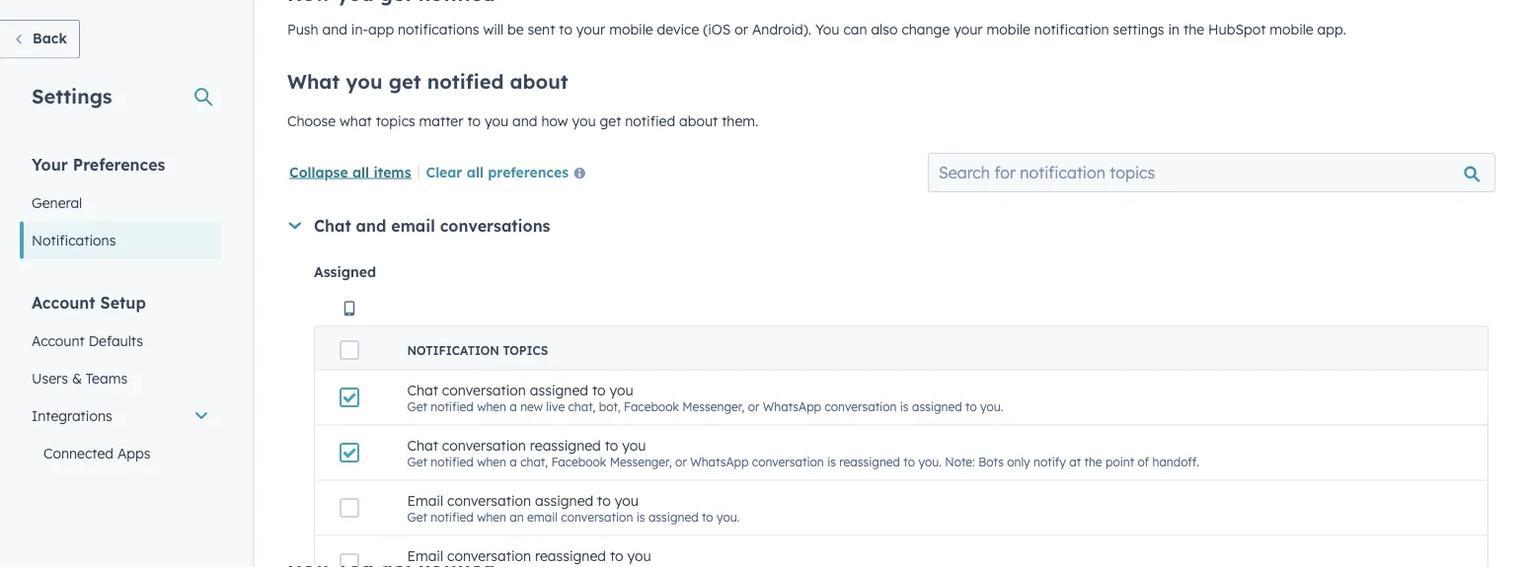 Task type: locate. For each thing, give the bounding box(es) containing it.
you up 'clear all preferences'
[[485, 113, 509, 130]]

chat and email conversations
[[314, 216, 550, 236]]

1 vertical spatial a
[[510, 454, 517, 469]]

1 horizontal spatial about
[[679, 113, 718, 130]]

or down 'chat conversation assigned to you get notified when a new live chat, bot, facebook messenger, or whatsapp conversation is assigned to you.'
[[675, 454, 687, 469]]

is inside email conversation assigned to you get notified when an email conversation is assigned to you.
[[636, 510, 645, 524]]

1 get from the top
[[407, 399, 427, 414]]

reassigned
[[530, 437, 601, 454], [840, 454, 900, 469], [535, 548, 606, 565]]

get up the matter
[[389, 69, 421, 94]]

live
[[546, 399, 565, 414]]

a inside 'chat conversation assigned to you get notified when a new live chat, bot, facebook messenger, or whatsapp conversation is assigned to you.'
[[510, 399, 517, 414]]

or up chat conversation reassigned to you get notified when a chat, facebook messenger, or whatsapp conversation is reassigned to you. note: bots only notify at the point of handoff.
[[748, 399, 760, 414]]

notified for chat conversation assigned to you
[[431, 399, 474, 414]]

get for chat conversation assigned to you
[[407, 399, 427, 414]]

reassigned down live
[[530, 437, 601, 454]]

account setup element
[[20, 292, 221, 568]]

2 a from the top
[[510, 454, 517, 469]]

0 vertical spatial email
[[391, 216, 435, 236]]

2 horizontal spatial is
[[900, 399, 909, 414]]

whatsapp
[[763, 399, 822, 414], [690, 454, 749, 469]]

1 vertical spatial is
[[827, 454, 836, 469]]

0 vertical spatial when
[[477, 399, 506, 414]]

0 horizontal spatial about
[[510, 69, 568, 94]]

2 get from the top
[[407, 454, 427, 469]]

2 horizontal spatial and
[[512, 113, 538, 130]]

0 vertical spatial about
[[510, 69, 568, 94]]

2 mobile from the left
[[987, 21, 1031, 38]]

get
[[389, 69, 421, 94], [600, 113, 621, 130]]

messenger, inside chat conversation reassigned to you get notified when a chat, facebook messenger, or whatsapp conversation is reassigned to you. note: bots only notify at the point of handoff.
[[610, 454, 672, 469]]

is
[[900, 399, 909, 414], [827, 454, 836, 469], [636, 510, 645, 524]]

1 a from the top
[[510, 399, 517, 414]]

0 horizontal spatial get
[[389, 69, 421, 94]]

email right an
[[527, 510, 558, 524]]

1 horizontal spatial is
[[827, 454, 836, 469]]

0 horizontal spatial topics
[[376, 113, 415, 130]]

chat, right live
[[568, 399, 596, 414]]

when for chat conversation assigned to you
[[477, 399, 506, 414]]

you down bot,
[[615, 492, 639, 510]]

email conversation assigned to you get notified when an email conversation is assigned to you.
[[407, 492, 740, 524]]

a up an
[[510, 454, 517, 469]]

topics right what
[[376, 113, 415, 130]]

account setup
[[32, 293, 146, 312]]

mobile
[[609, 21, 653, 38], [987, 21, 1031, 38], [1270, 21, 1314, 38]]

mobile left app.
[[1270, 21, 1314, 38]]

hubspot
[[1209, 21, 1266, 38]]

2 vertical spatial get
[[407, 510, 427, 524]]

app
[[368, 21, 394, 38]]

notifications link
[[20, 222, 221, 259]]

0 horizontal spatial messenger,
[[610, 454, 672, 469]]

about up how
[[510, 69, 568, 94]]

1 vertical spatial when
[[477, 454, 506, 469]]

0 horizontal spatial you.
[[717, 510, 740, 524]]

messenger,
[[682, 399, 745, 414], [610, 454, 672, 469]]

whatsapp up chat conversation reassigned to you get notified when a chat, facebook messenger, or whatsapp conversation is reassigned to you. note: bots only notify at the point of handoff.
[[763, 399, 822, 414]]

apps
[[117, 445, 151, 462]]

1 horizontal spatial all
[[467, 163, 484, 180]]

email for email conversation reassigned to you
[[407, 548, 443, 565]]

you. inside email conversation assigned to you get notified when an email conversation is assigned to you.
[[717, 510, 740, 524]]

0 vertical spatial is
[[900, 399, 909, 414]]

account
[[32, 293, 95, 312], [32, 332, 85, 349]]

handoff.
[[1153, 454, 1200, 469]]

1 horizontal spatial your
[[954, 21, 983, 38]]

1 horizontal spatial whatsapp
[[763, 399, 822, 414]]

2 vertical spatial or
[[675, 454, 687, 469]]

you right live
[[610, 382, 633, 399]]

0 horizontal spatial facebook
[[551, 454, 606, 469]]

get inside chat conversation reassigned to you get notified when a chat, facebook messenger, or whatsapp conversation is reassigned to you. note: bots only notify at the point of handoff.
[[407, 454, 427, 469]]

account defaults
[[32, 332, 143, 349]]

assigned
[[314, 264, 376, 281]]

choose
[[287, 113, 336, 130]]

the
[[1184, 21, 1205, 38], [1085, 454, 1102, 469]]

you. up bots
[[980, 399, 1004, 414]]

when
[[477, 399, 506, 414], [477, 454, 506, 469], [477, 510, 506, 524]]

you.
[[980, 399, 1004, 414], [919, 454, 942, 469], [717, 510, 740, 524]]

topics up new
[[503, 343, 548, 358]]

you inside chat conversation reassigned to you get notified when a chat, facebook messenger, or whatsapp conversation is reassigned to you. note: bots only notify at the point of handoff.
[[622, 437, 646, 454]]

2 vertical spatial you.
[[717, 510, 740, 524]]

whatsapp down 'chat conversation assigned to you get notified when a new live chat, bot, facebook messenger, or whatsapp conversation is assigned to you.'
[[690, 454, 749, 469]]

2 account from the top
[[32, 332, 85, 349]]

0 vertical spatial get
[[389, 69, 421, 94]]

1 vertical spatial topics
[[503, 343, 548, 358]]

email inside email conversation assigned to you get notified when an email conversation is assigned to you.
[[407, 492, 443, 510]]

email conversation reassigned to you
[[407, 548, 651, 565]]

email inside email conversation assigned to you get notified when an email conversation is assigned to you.
[[527, 510, 558, 524]]

chat,
[[568, 399, 596, 414], [520, 454, 548, 469]]

your
[[576, 21, 605, 38], [954, 21, 983, 38]]

the right in
[[1184, 21, 1205, 38]]

and for conversations
[[356, 216, 386, 236]]

0 horizontal spatial whatsapp
[[690, 454, 749, 469]]

1 account from the top
[[32, 293, 95, 312]]

or right "(ios" at the top of the page
[[735, 21, 748, 38]]

of
[[1138, 454, 1149, 469]]

1 when from the top
[[477, 399, 506, 414]]

1 vertical spatial about
[[679, 113, 718, 130]]

2 vertical spatial chat
[[407, 437, 438, 454]]

when left an
[[477, 510, 506, 524]]

settings
[[32, 83, 112, 108]]

when up email conversation assigned to you get notified when an email conversation is assigned to you.
[[477, 454, 506, 469]]

email down "items"
[[391, 216, 435, 236]]

2 vertical spatial and
[[356, 216, 386, 236]]

your
[[32, 155, 68, 174]]

0 vertical spatial whatsapp
[[763, 399, 822, 414]]

1 horizontal spatial topics
[[503, 343, 548, 358]]

all
[[352, 163, 369, 180], [467, 163, 484, 180]]

you down 'chat conversation assigned to you get notified when a new live chat, bot, facebook messenger, or whatsapp conversation is assigned to you.'
[[622, 437, 646, 454]]

notified inside 'chat conversation assigned to you get notified when a new live chat, bot, facebook messenger, or whatsapp conversation is assigned to you.'
[[431, 399, 474, 414]]

sent
[[528, 21, 555, 38]]

chat
[[314, 216, 351, 236], [407, 382, 438, 399], [407, 437, 438, 454]]

chat inside chat conversation reassigned to you get notified when a chat, facebook messenger, or whatsapp conversation is reassigned to you. note: bots only notify at the point of handoff.
[[407, 437, 438, 454]]

0 vertical spatial topics
[[376, 113, 415, 130]]

3 get from the top
[[407, 510, 427, 524]]

get
[[407, 399, 427, 414], [407, 454, 427, 469], [407, 510, 427, 524]]

when inside 'chat conversation assigned to you get notified when a new live chat, bot, facebook messenger, or whatsapp conversation is assigned to you.'
[[477, 399, 506, 414]]

&
[[72, 370, 82, 387]]

1 vertical spatial and
[[512, 113, 538, 130]]

2 vertical spatial when
[[477, 510, 506, 524]]

0 vertical spatial messenger,
[[682, 399, 745, 414]]

2 when from the top
[[477, 454, 506, 469]]

clear
[[426, 163, 463, 180]]

you. left note:
[[919, 454, 942, 469]]

mobile left notification
[[987, 21, 1031, 38]]

facebook right bot,
[[624, 399, 679, 414]]

what
[[340, 113, 372, 130]]

your right change
[[954, 21, 983, 38]]

users & teams
[[32, 370, 127, 387]]

get inside email conversation assigned to you get notified when an email conversation is assigned to you.
[[407, 510, 427, 524]]

1 vertical spatial or
[[748, 399, 760, 414]]

notifications
[[398, 21, 479, 38]]

or inside chat conversation reassigned to you get notified when a chat, facebook messenger, or whatsapp conversation is reassigned to you. note: bots only notify at the point of handoff.
[[675, 454, 687, 469]]

when inside email conversation assigned to you get notified when an email conversation is assigned to you.
[[477, 510, 506, 524]]

2 all from the left
[[467, 163, 484, 180]]

chat, down new
[[520, 454, 548, 469]]

1 horizontal spatial chat,
[[568, 399, 596, 414]]

notifications
[[32, 232, 116, 249]]

the inside chat conversation reassigned to you get notified when a chat, facebook messenger, or whatsapp conversation is reassigned to you. note: bots only notify at the point of handoff.
[[1085, 454, 1102, 469]]

0 vertical spatial a
[[510, 399, 517, 414]]

a inside chat conversation reassigned to you get notified when a chat, facebook messenger, or whatsapp conversation is reassigned to you. note: bots only notify at the point of handoff.
[[510, 454, 517, 469]]

is inside 'chat conversation assigned to you get notified when a new live chat, bot, facebook messenger, or whatsapp conversation is assigned to you.'
[[900, 399, 909, 414]]

email
[[407, 492, 443, 510], [407, 548, 443, 565]]

1 vertical spatial the
[[1085, 454, 1102, 469]]

1 vertical spatial facebook
[[551, 454, 606, 469]]

0 horizontal spatial your
[[576, 21, 605, 38]]

you
[[346, 69, 383, 94], [485, 113, 509, 130], [572, 113, 596, 130], [610, 382, 633, 399], [622, 437, 646, 454], [615, 492, 639, 510], [627, 548, 651, 565]]

notified inside chat conversation reassigned to you get notified when a chat, facebook messenger, or whatsapp conversation is reassigned to you. note: bots only notify at the point of handoff.
[[431, 454, 474, 469]]

0 vertical spatial email
[[407, 492, 443, 510]]

all inside "button"
[[467, 163, 484, 180]]

1 vertical spatial account
[[32, 332, 85, 349]]

email
[[391, 216, 435, 236], [527, 510, 558, 524]]

and up assigned
[[356, 216, 386, 236]]

1 vertical spatial email
[[407, 548, 443, 565]]

2 horizontal spatial mobile
[[1270, 21, 1314, 38]]

0 vertical spatial account
[[32, 293, 95, 312]]

1 horizontal spatial the
[[1184, 21, 1205, 38]]

notification
[[407, 343, 499, 358]]

1 horizontal spatial messenger,
[[682, 399, 745, 414]]

2 vertical spatial is
[[636, 510, 645, 524]]

1 horizontal spatial mobile
[[987, 21, 1031, 38]]

1 horizontal spatial you.
[[919, 454, 942, 469]]

mobile left 'device'
[[609, 21, 653, 38]]

get right how
[[600, 113, 621, 130]]

bot,
[[599, 399, 621, 414]]

0 horizontal spatial chat,
[[520, 454, 548, 469]]

you
[[815, 21, 840, 38]]

facebook up email conversation assigned to you get notified when an email conversation is assigned to you.
[[551, 454, 606, 469]]

1 horizontal spatial get
[[600, 113, 621, 130]]

at
[[1069, 454, 1081, 469]]

reassigned down email conversation assigned to you get notified when an email conversation is assigned to you.
[[535, 548, 606, 565]]

items
[[374, 163, 411, 180]]

conversation
[[442, 382, 526, 399], [825, 399, 897, 414], [442, 437, 526, 454], [752, 454, 824, 469], [447, 492, 531, 510], [561, 510, 633, 524], [447, 548, 531, 565]]

reassigned for chat conversation reassigned to you get notified when a chat, facebook messenger, or whatsapp conversation is reassigned to you. note: bots only notify at the point of handoff.
[[530, 437, 601, 454]]

1 horizontal spatial facebook
[[624, 399, 679, 414]]

1 vertical spatial whatsapp
[[690, 454, 749, 469]]

0 vertical spatial chat
[[314, 216, 351, 236]]

1 vertical spatial you.
[[919, 454, 942, 469]]

0 horizontal spatial mobile
[[609, 21, 653, 38]]

1 vertical spatial get
[[600, 113, 621, 130]]

notified inside email conversation assigned to you get notified when an email conversation is assigned to you.
[[431, 510, 474, 524]]

2 horizontal spatial you.
[[980, 399, 1004, 414]]

settings
[[1113, 21, 1165, 38]]

conversations
[[440, 216, 550, 236]]

general link
[[20, 184, 221, 222]]

a left new
[[510, 399, 517, 414]]

back link
[[0, 20, 80, 59]]

account up account defaults
[[32, 293, 95, 312]]

1 horizontal spatial and
[[356, 216, 386, 236]]

1 vertical spatial messenger,
[[610, 454, 672, 469]]

clear all preferences button
[[426, 162, 594, 185]]

1 vertical spatial get
[[407, 454, 427, 469]]

about
[[510, 69, 568, 94], [679, 113, 718, 130]]

0 vertical spatial get
[[407, 399, 427, 414]]

when inside chat conversation reassigned to you get notified when a chat, facebook messenger, or whatsapp conversation is reassigned to you. note: bots only notify at the point of handoff.
[[477, 454, 506, 469]]

a
[[510, 399, 517, 414], [510, 454, 517, 469]]

be
[[508, 21, 524, 38]]

2 email from the top
[[407, 548, 443, 565]]

you inside 'chat conversation assigned to you get notified when a new live chat, bot, facebook messenger, or whatsapp conversation is assigned to you.'
[[610, 382, 633, 399]]

0 vertical spatial the
[[1184, 21, 1205, 38]]

the right at
[[1085, 454, 1102, 469]]

when left new
[[477, 399, 506, 414]]

collapse all items button
[[289, 163, 411, 180]]

app.
[[1318, 21, 1347, 38]]

you right how
[[572, 113, 596, 130]]

your right sent
[[576, 21, 605, 38]]

assigned
[[530, 382, 588, 399], [912, 399, 962, 414], [535, 492, 594, 510], [649, 510, 699, 524]]

0 vertical spatial and
[[322, 21, 347, 38]]

Search for notification topics search field
[[928, 153, 1496, 193]]

or
[[735, 21, 748, 38], [748, 399, 760, 414], [675, 454, 687, 469]]

account up users
[[32, 332, 85, 349]]

facebook
[[624, 399, 679, 414], [551, 454, 606, 469]]

1 email from the top
[[407, 492, 443, 510]]

0 horizontal spatial and
[[322, 21, 347, 38]]

0 vertical spatial chat,
[[568, 399, 596, 414]]

0 vertical spatial facebook
[[624, 399, 679, 414]]

0 horizontal spatial is
[[636, 510, 645, 524]]

all for clear
[[467, 163, 484, 180]]

in-
[[351, 21, 368, 38]]

0 vertical spatial you.
[[980, 399, 1004, 414]]

integrations
[[32, 407, 112, 425]]

and left 'in-'
[[322, 21, 347, 38]]

only
[[1007, 454, 1030, 469]]

1 all from the left
[[352, 163, 369, 180]]

to
[[559, 21, 573, 38], [467, 113, 481, 130], [592, 382, 606, 399], [966, 399, 977, 414], [605, 437, 618, 454], [904, 454, 915, 469], [597, 492, 611, 510], [702, 510, 713, 524], [610, 548, 623, 565]]

and
[[322, 21, 347, 38], [512, 113, 538, 130], [356, 216, 386, 236]]

reassigned left note:
[[840, 454, 900, 469]]

about left them.
[[679, 113, 718, 130]]

notified for email conversation assigned to you
[[431, 510, 474, 524]]

reassigned for email conversation reassigned to you
[[535, 548, 606, 565]]

get inside 'chat conversation assigned to you get notified when a new live chat, bot, facebook messenger, or whatsapp conversation is assigned to you.'
[[407, 399, 427, 414]]

0 horizontal spatial all
[[352, 163, 369, 180]]

1 vertical spatial chat,
[[520, 454, 548, 469]]

all left "items"
[[352, 163, 369, 180]]

bots
[[979, 454, 1004, 469]]

0 horizontal spatial the
[[1085, 454, 1102, 469]]

all right clear
[[467, 163, 484, 180]]

3 when from the top
[[477, 510, 506, 524]]

you. down chat conversation reassigned to you get notified when a chat, facebook messenger, or whatsapp conversation is reassigned to you. note: bots only notify at the point of handoff.
[[717, 510, 740, 524]]

and left how
[[512, 113, 538, 130]]

1 vertical spatial chat
[[407, 382, 438, 399]]

chat inside 'chat conversation assigned to you get notified when a new live chat, bot, facebook messenger, or whatsapp conversation is assigned to you.'
[[407, 382, 438, 399]]

email for email conversation assigned to you get notified when an email conversation is assigned to you.
[[407, 492, 443, 510]]

how
[[541, 113, 568, 130]]

1 horizontal spatial email
[[527, 510, 558, 524]]

1 vertical spatial email
[[527, 510, 558, 524]]



Task type: vqa. For each thing, say whether or not it's contained in the screenshot.
Preview completed list item
no



Task type: describe. For each thing, give the bounding box(es) containing it.
whatsapp inside 'chat conversation assigned to you get notified when a new live chat, bot, facebook messenger, or whatsapp conversation is assigned to you.'
[[763, 399, 822, 414]]

a for assigned
[[510, 399, 517, 414]]

notified for chat conversation reassigned to you
[[431, 454, 474, 469]]

caret image
[[289, 222, 301, 229]]

is inside chat conversation reassigned to you get notified when a chat, facebook messenger, or whatsapp conversation is reassigned to you. note: bots only notify at the point of handoff.
[[827, 454, 836, 469]]

your preferences element
[[20, 154, 221, 259]]

can
[[844, 21, 867, 38]]

chat for chat conversation reassigned to you get notified when a chat, facebook messenger, or whatsapp conversation is reassigned to you. note: bots only notify at the point of handoff.
[[407, 437, 438, 454]]

notification topics
[[407, 343, 548, 358]]

you down email conversation assigned to you get notified when an email conversation is assigned to you.
[[627, 548, 651, 565]]

the for point
[[1085, 454, 1102, 469]]

facebook inside chat conversation reassigned to you get notified when a chat, facebook messenger, or whatsapp conversation is reassigned to you. note: bots only notify at the point of handoff.
[[551, 454, 606, 469]]

users
[[32, 370, 68, 387]]

what
[[287, 69, 340, 94]]

matter
[[419, 113, 463, 130]]

note:
[[945, 454, 975, 469]]

clear all preferences
[[426, 163, 569, 180]]

chat and email conversations button
[[288, 216, 1489, 236]]

messenger, inside 'chat conversation assigned to you get notified when a new live chat, bot, facebook messenger, or whatsapp conversation is assigned to you.'
[[682, 399, 745, 414]]

when for chat conversation reassigned to you
[[477, 454, 506, 469]]

chat conversation assigned to you get notified when a new live chat, bot, facebook messenger, or whatsapp conversation is assigned to you.
[[407, 382, 1004, 414]]

new
[[520, 399, 543, 414]]

collapse all items
[[289, 163, 411, 180]]

collapse
[[289, 163, 348, 180]]

chat conversation reassigned to you get notified when a chat, facebook messenger, or whatsapp conversation is reassigned to you. note: bots only notify at the point of handoff.
[[407, 437, 1200, 469]]

connected
[[43, 445, 114, 462]]

notification
[[1035, 21, 1109, 38]]

what you get notified about
[[287, 69, 568, 94]]

you inside email conversation assigned to you get notified when an email conversation is assigned to you.
[[615, 492, 639, 510]]

preferences
[[488, 163, 569, 180]]

2 your from the left
[[954, 21, 983, 38]]

you up what
[[346, 69, 383, 94]]

preferences
[[73, 155, 165, 174]]

1 mobile from the left
[[609, 21, 653, 38]]

teams
[[86, 370, 127, 387]]

you. inside chat conversation reassigned to you get notified when a chat, facebook messenger, or whatsapp conversation is reassigned to you. note: bots only notify at the point of handoff.
[[919, 454, 942, 469]]

or inside 'chat conversation assigned to you get notified when a new live chat, bot, facebook messenger, or whatsapp conversation is assigned to you.'
[[748, 399, 760, 414]]

connected apps link
[[20, 435, 221, 472]]

the for hubspot
[[1184, 21, 1205, 38]]

notify
[[1034, 454, 1066, 469]]

in
[[1168, 21, 1180, 38]]

change
[[902, 21, 950, 38]]

connected apps
[[43, 445, 151, 462]]

setup
[[100, 293, 146, 312]]

(ios
[[703, 21, 731, 38]]

android).
[[752, 21, 812, 38]]

chat, inside chat conversation reassigned to you get notified when a chat, facebook messenger, or whatsapp conversation is reassigned to you. note: bots only notify at the point of handoff.
[[520, 454, 548, 469]]

push
[[287, 21, 318, 38]]

whatsapp inside chat conversation reassigned to you get notified when a chat, facebook messenger, or whatsapp conversation is reassigned to you. note: bots only notify at the point of handoff.
[[690, 454, 749, 469]]

an
[[510, 510, 524, 524]]

back
[[33, 30, 67, 47]]

chat, inside 'chat conversation assigned to you get notified when a new live chat, bot, facebook messenger, or whatsapp conversation is assigned to you.'
[[568, 399, 596, 414]]

0 vertical spatial or
[[735, 21, 748, 38]]

1 your from the left
[[576, 21, 605, 38]]

when for email conversation assigned to you
[[477, 510, 506, 524]]

get for email conversation assigned to you
[[407, 510, 427, 524]]

them.
[[722, 113, 758, 130]]

also
[[871, 21, 898, 38]]

chat for chat conversation assigned to you get notified when a new live chat, bot, facebook messenger, or whatsapp conversation is assigned to you.
[[407, 382, 438, 399]]

choose what topics matter to you and how you get notified about them.
[[287, 113, 758, 130]]

a for reassigned
[[510, 454, 517, 469]]

and for app
[[322, 21, 347, 38]]

device
[[657, 21, 699, 38]]

account for account defaults
[[32, 332, 85, 349]]

chat for chat and email conversations
[[314, 216, 351, 236]]

3 mobile from the left
[[1270, 21, 1314, 38]]

point
[[1106, 454, 1135, 469]]

all for collapse
[[352, 163, 369, 180]]

general
[[32, 194, 82, 211]]

get for chat conversation reassigned to you
[[407, 454, 427, 469]]

account defaults link
[[20, 322, 221, 360]]

0 horizontal spatial email
[[391, 216, 435, 236]]

push and in-app notifications will be sent to your mobile device (ios or android). you can also change your mobile notification settings in the hubspot mobile app.
[[287, 21, 1347, 38]]

facebook inside 'chat conversation assigned to you get notified when a new live chat, bot, facebook messenger, or whatsapp conversation is assigned to you.'
[[624, 399, 679, 414]]

users & teams link
[[20, 360, 221, 397]]

integrations button
[[20, 397, 221, 435]]

you. inside 'chat conversation assigned to you get notified when a new live chat, bot, facebook messenger, or whatsapp conversation is assigned to you.'
[[980, 399, 1004, 414]]

will
[[483, 21, 504, 38]]

account for account setup
[[32, 293, 95, 312]]

defaults
[[89, 332, 143, 349]]

your preferences
[[32, 155, 165, 174]]



